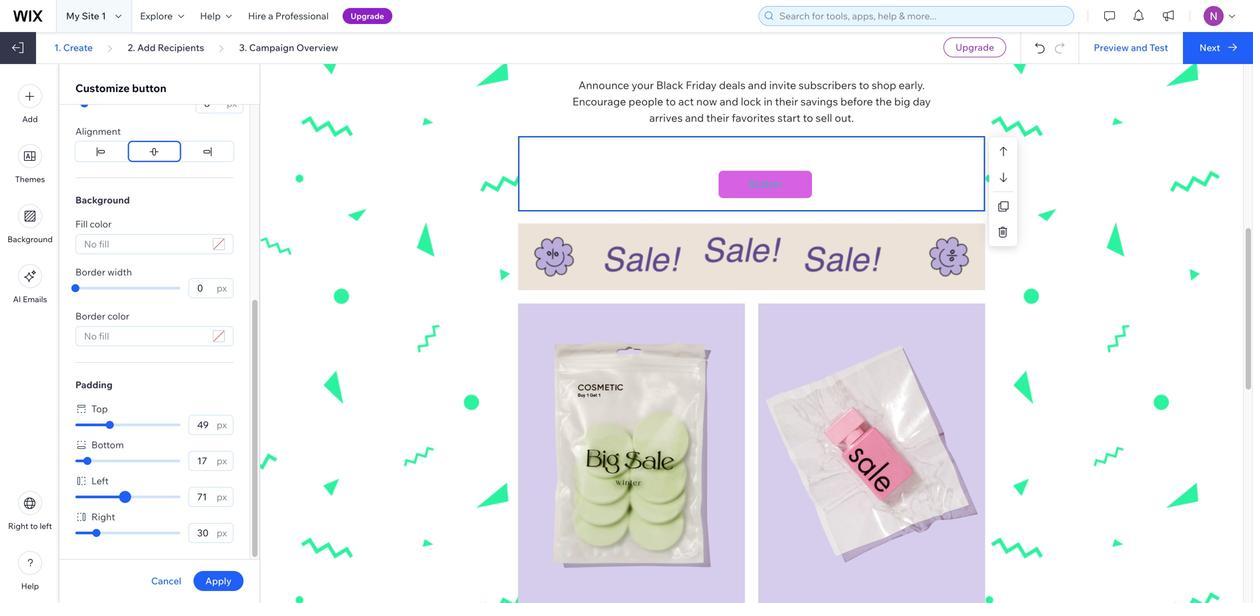 Task type: locate. For each thing, give the bounding box(es) containing it.
1 vertical spatial upgrade
[[956, 41, 995, 53]]

help button
[[192, 0, 240, 32], [18, 551, 42, 591]]

shop
[[872, 79, 897, 92]]

alignment
[[75, 125, 121, 137]]

add right 2.
[[137, 42, 156, 53]]

upgrade button down search for tools, apps, help & more... field
[[944, 37, 1007, 57]]

hire a professional
[[248, 10, 329, 22]]

left
[[91, 475, 109, 487]]

0 vertical spatial border
[[75, 266, 105, 278]]

0 horizontal spatial add
[[22, 114, 38, 124]]

help
[[200, 10, 221, 22], [21, 581, 39, 591]]

fill
[[75, 218, 88, 230]]

button link
[[729, 171, 802, 197]]

customize
[[75, 81, 130, 95]]

0 horizontal spatial background
[[7, 234, 53, 244]]

1 vertical spatial border
[[75, 310, 105, 322]]

No fill field
[[80, 235, 209, 254], [80, 327, 209, 346]]

preview and test
[[1094, 42, 1168, 53]]

hire a professional link
[[240, 0, 337, 32]]

right left left
[[8, 521, 28, 531]]

to left left
[[30, 521, 38, 531]]

1 vertical spatial upgrade button
[[944, 37, 1007, 57]]

0 horizontal spatial help button
[[18, 551, 42, 591]]

add up themes button
[[22, 114, 38, 124]]

0 horizontal spatial help
[[21, 581, 39, 591]]

width
[[108, 266, 132, 278]]

1 vertical spatial color
[[108, 310, 129, 322]]

and
[[1131, 42, 1148, 53], [748, 79, 767, 92], [720, 95, 739, 108], [685, 111, 704, 125]]

background up ai emails button
[[7, 234, 53, 244]]

1 horizontal spatial right
[[91, 511, 115, 523]]

0 vertical spatial help button
[[192, 0, 240, 32]]

themes
[[15, 174, 45, 184]]

help down right to left
[[21, 581, 39, 591]]

upgrade right professional
[[351, 11, 384, 21]]

1 no fill field from the top
[[80, 235, 209, 254]]

right down left
[[91, 511, 115, 523]]

upgrade button
[[343, 8, 392, 24], [944, 37, 1007, 57]]

hire
[[248, 10, 266, 22]]

0 vertical spatial upgrade
[[351, 11, 384, 21]]

1 vertical spatial add
[[22, 114, 38, 124]]

upgrade button right professional
[[343, 8, 392, 24]]

background button
[[7, 204, 53, 244]]

day
[[913, 95, 931, 108]]

right for right to left
[[8, 521, 28, 531]]

2. add recipients
[[128, 42, 204, 53]]

before
[[841, 95, 873, 108]]

0 vertical spatial no fill field
[[80, 235, 209, 254]]

0 horizontal spatial upgrade
[[351, 11, 384, 21]]

savings
[[801, 95, 838, 108]]

announce
[[579, 79, 629, 92]]

right inside button
[[8, 521, 28, 531]]

right
[[91, 511, 115, 523], [8, 521, 28, 531]]

cancel button
[[151, 575, 181, 587]]

no fill field up width
[[80, 235, 209, 254]]

site
[[82, 10, 99, 22]]

2 no fill field from the top
[[80, 327, 209, 346]]

3. campaign overview
[[239, 42, 338, 53]]

1 vertical spatial background
[[7, 234, 53, 244]]

0 vertical spatial help
[[200, 10, 221, 22]]

1 border from the top
[[75, 266, 105, 278]]

customize button
[[75, 81, 166, 95]]

0 horizontal spatial right
[[8, 521, 28, 531]]

0 vertical spatial background
[[75, 194, 130, 206]]

color down width
[[108, 310, 129, 322]]

lock
[[741, 95, 761, 108]]

big
[[895, 95, 911, 108]]

border color
[[75, 310, 129, 322]]

1 vertical spatial their
[[706, 111, 730, 125]]

color right fill
[[90, 218, 112, 230]]

help button down right to left
[[18, 551, 42, 591]]

None text field
[[200, 94, 223, 113], [193, 279, 213, 298], [200, 94, 223, 113], [193, 279, 213, 298]]

help button left hire
[[192, 0, 240, 32]]

no fill field down border color
[[80, 327, 209, 346]]

2 border from the top
[[75, 310, 105, 322]]

add
[[137, 42, 156, 53], [22, 114, 38, 124]]

add inside button
[[22, 114, 38, 124]]

border
[[75, 266, 105, 278], [75, 310, 105, 322]]

1 horizontal spatial add
[[137, 42, 156, 53]]

upgrade down search for tools, apps, help & more... field
[[956, 41, 995, 53]]

help up recipients
[[200, 10, 221, 22]]

1 vertical spatial help
[[21, 581, 39, 591]]

1. create link
[[54, 42, 93, 54]]

1 horizontal spatial help button
[[192, 0, 240, 32]]

background up fill color at the left of the page
[[75, 194, 130, 206]]

px
[[227, 97, 237, 109], [217, 282, 227, 294], [217, 419, 227, 431], [217, 455, 227, 467], [217, 491, 227, 503], [217, 527, 227, 539]]

0 horizontal spatial their
[[706, 111, 730, 125]]

to
[[859, 79, 869, 92], [666, 95, 676, 108], [803, 111, 813, 125], [30, 521, 38, 531]]

upgrade
[[351, 11, 384, 21], [956, 41, 995, 53]]

None text field
[[193, 416, 213, 434], [193, 452, 213, 471], [193, 488, 213, 507], [193, 524, 213, 543], [193, 416, 213, 434], [193, 452, 213, 471], [193, 488, 213, 507], [193, 524, 213, 543]]

apply button
[[193, 571, 244, 591]]

their down now
[[706, 111, 730, 125]]

border left width
[[75, 266, 105, 278]]

their
[[775, 95, 798, 108], [706, 111, 730, 125]]

1 horizontal spatial help
[[200, 10, 221, 22]]

0 vertical spatial their
[[775, 95, 798, 108]]

emails
[[23, 294, 47, 304]]

0 horizontal spatial upgrade button
[[343, 8, 392, 24]]

1 vertical spatial help button
[[18, 551, 42, 591]]

1 vertical spatial no fill field
[[80, 327, 209, 346]]

left
[[40, 521, 52, 531]]

no fill field for fill color
[[80, 235, 209, 254]]

0 vertical spatial add
[[137, 42, 156, 53]]

color
[[90, 218, 112, 230], [108, 310, 129, 322]]

a
[[268, 10, 273, 22]]

background
[[75, 194, 130, 206], [7, 234, 53, 244]]

1 horizontal spatial upgrade
[[956, 41, 995, 53]]

border down border width
[[75, 310, 105, 322]]

bottom
[[91, 439, 124, 451]]

to left the act
[[666, 95, 676, 108]]

test
[[1150, 42, 1168, 53]]

upgrade for upgrade button to the right
[[956, 41, 995, 53]]

border for border color
[[75, 310, 105, 322]]

3. campaign overview link
[[239, 42, 338, 54]]

their up start on the right
[[775, 95, 798, 108]]

border width
[[75, 266, 132, 278]]

0 vertical spatial color
[[90, 218, 112, 230]]

2.
[[128, 42, 135, 53]]

people
[[629, 95, 663, 108]]



Task type: vqa. For each thing, say whether or not it's contained in the screenshot.
topmost up
no



Task type: describe. For each thing, give the bounding box(es) containing it.
ai emails
[[13, 294, 47, 304]]

explore
[[140, 10, 173, 22]]

to inside button
[[30, 521, 38, 531]]

my site 1
[[66, 10, 106, 22]]

recipients
[[158, 42, 204, 53]]

start
[[778, 111, 801, 125]]

and up lock
[[748, 79, 767, 92]]

fill color
[[75, 218, 112, 230]]

button
[[749, 177, 782, 191]]

color for fill color
[[90, 218, 112, 230]]

padding
[[75, 379, 113, 391]]

cancel
[[151, 575, 181, 587]]

1 horizontal spatial background
[[75, 194, 130, 206]]

out.
[[835, 111, 854, 125]]

next
[[1200, 42, 1221, 53]]

now
[[696, 95, 717, 108]]

0 vertical spatial upgrade button
[[343, 8, 392, 24]]

right to left
[[8, 521, 52, 531]]

in
[[764, 95, 773, 108]]

apply
[[205, 575, 232, 587]]

top
[[91, 403, 108, 415]]

preview
[[1094, 42, 1129, 53]]

right for right
[[91, 511, 115, 523]]

add button
[[18, 84, 42, 124]]

deals
[[719, 79, 746, 92]]

your
[[632, 79, 654, 92]]

1. create
[[54, 42, 93, 53]]

subscribers
[[799, 79, 857, 92]]

act
[[678, 95, 694, 108]]

announce your black friday deals and invite subscribers to shop early. encourage people to act now and lock in their savings before the big day arrives and their favorites start to sell out.
[[573, 79, 933, 125]]

color for border color
[[108, 310, 129, 322]]

black
[[656, 79, 684, 92]]

no fill field for border color
[[80, 327, 209, 346]]

px for bottom
[[217, 455, 227, 467]]

friday
[[686, 79, 717, 92]]

3.
[[239, 42, 247, 53]]

favorites
[[732, 111, 775, 125]]

the
[[876, 95, 892, 108]]

and down the act
[[685, 111, 704, 125]]

my
[[66, 10, 80, 22]]

px for left
[[217, 491, 227, 503]]

border for border width
[[75, 266, 105, 278]]

invite
[[769, 79, 796, 92]]

themes button
[[15, 144, 45, 184]]

ai
[[13, 294, 21, 304]]

encourage
[[573, 95, 626, 108]]

px for top
[[217, 419, 227, 431]]

arrives
[[649, 111, 683, 125]]

px for right
[[217, 527, 227, 539]]

1.
[[54, 42, 61, 53]]

to left sell
[[803, 111, 813, 125]]

1 horizontal spatial upgrade button
[[944, 37, 1007, 57]]

and left test
[[1131, 42, 1148, 53]]

button
[[132, 81, 166, 95]]

professional
[[275, 10, 329, 22]]

upgrade for upgrade button to the top
[[351, 11, 384, 21]]

1 horizontal spatial their
[[775, 95, 798, 108]]

and down deals
[[720, 95, 739, 108]]

create
[[63, 42, 93, 53]]

to up "before"
[[859, 79, 869, 92]]

1
[[101, 10, 106, 22]]

overview
[[296, 42, 338, 53]]

early.
[[899, 79, 925, 92]]

ai emails button
[[13, 264, 47, 304]]

sell
[[816, 111, 832, 125]]

campaign
[[249, 42, 294, 53]]

next button
[[1183, 32, 1253, 64]]

Search for tools, apps, help & more... field
[[776, 7, 1070, 25]]

right to left button
[[8, 491, 52, 531]]

2. add recipients link
[[128, 42, 204, 54]]



